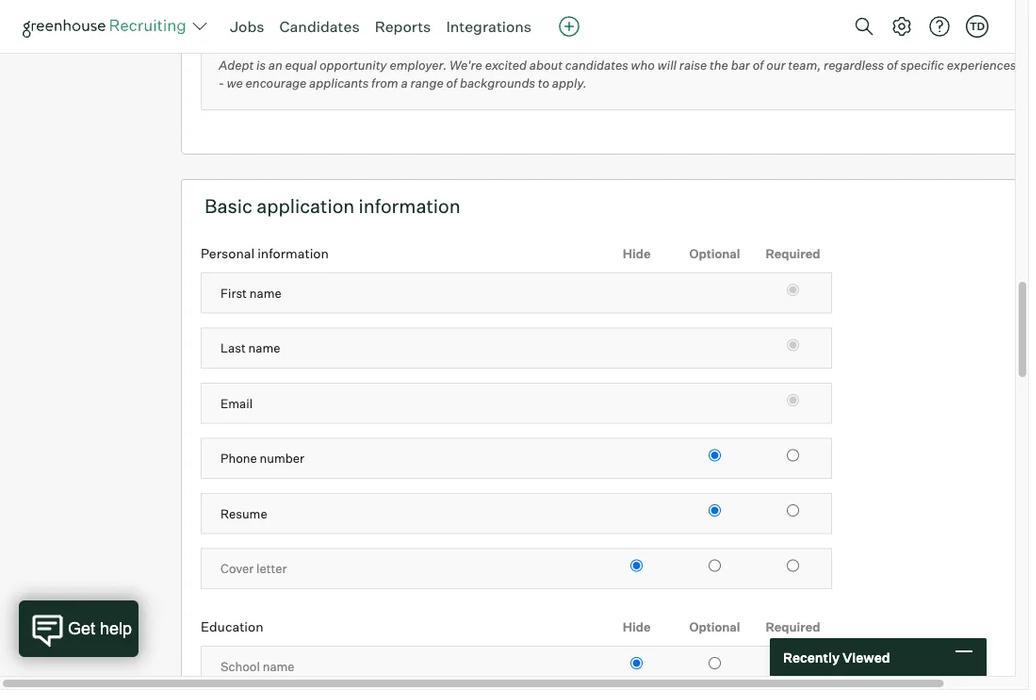 Task type: describe. For each thing, give the bounding box(es) containing it.
regardless
[[824, 57, 885, 72]]

personal information
[[201, 245, 329, 262]]

required for personal information
[[766, 246, 821, 261]]

last
[[221, 341, 246, 356]]

integrations
[[446, 17, 532, 36]]

adept
[[219, 57, 254, 72]]

who
[[631, 57, 655, 72]]

hide for personal information
[[623, 246, 651, 261]]

application
[[257, 194, 355, 218]]

from
[[372, 76, 399, 91]]

td
[[970, 20, 986, 33]]

jobs
[[230, 17, 265, 36]]

viewed
[[843, 649, 891, 666]]

jobs link
[[230, 17, 265, 36]]

excited
[[485, 57, 527, 72]]

will
[[658, 57, 677, 72]]

required for education
[[766, 619, 821, 634]]

1 horizontal spatial -
[[1020, 57, 1025, 72]]

a
[[401, 76, 408, 91]]

phone
[[221, 451, 257, 466]]

td button
[[963, 11, 993, 41]]

an
[[269, 57, 283, 72]]

optional for personal information
[[690, 246, 741, 261]]

search image
[[853, 15, 876, 38]]

configure image
[[891, 15, 914, 38]]

email
[[221, 396, 253, 411]]

1 horizontal spatial of
[[753, 57, 764, 72]]

the
[[710, 57, 729, 72]]

phone number
[[221, 451, 305, 466]]

number
[[260, 451, 305, 466]]

basic application information
[[205, 194, 461, 218]]

0 horizontal spatial of
[[446, 76, 457, 91]]

we're
[[450, 57, 483, 72]]

integrations link
[[446, 17, 532, 36]]

first
[[221, 285, 247, 301]]

candidates link
[[280, 17, 360, 36]]

reports
[[375, 17, 431, 36]]

name for last name
[[249, 341, 281, 356]]

team,
[[789, 57, 822, 72]]

school name
[[221, 659, 295, 674]]

reports link
[[375, 17, 431, 36]]

last name
[[221, 341, 281, 356]]

recently viewed
[[784, 649, 891, 666]]

cover
[[221, 561, 254, 576]]

specific
[[901, 57, 945, 72]]

our
[[767, 57, 786, 72]]

1 vertical spatial -
[[219, 76, 224, 91]]

cover letter
[[221, 561, 287, 576]]



Task type: locate. For each thing, give the bounding box(es) containing it.
we
[[227, 76, 243, 91]]

- left we
[[219, 76, 224, 91]]

backgrounds
[[460, 76, 536, 91]]

name right school
[[263, 659, 295, 674]]

optional for education
[[690, 619, 741, 634]]

first name
[[221, 285, 282, 301]]

-
[[1020, 57, 1025, 72], [219, 76, 224, 91]]

applicants
[[309, 76, 369, 91]]

equal
[[285, 57, 317, 72]]

apply.
[[552, 76, 587, 91]]

letter
[[257, 561, 287, 576]]

2 horizontal spatial of
[[887, 57, 898, 72]]

greenhouse recruiting image
[[23, 15, 192, 38]]

name for school name
[[263, 659, 295, 674]]

1 vertical spatial name
[[249, 341, 281, 356]]

of right bar
[[753, 57, 764, 72]]

raise
[[680, 57, 707, 72]]

1 required from the top
[[766, 246, 821, 261]]

employer.
[[390, 57, 447, 72]]

- right experiences
[[1020, 57, 1025, 72]]

candidates
[[280, 17, 360, 36]]

of down we're
[[446, 76, 457, 91]]

td button
[[967, 15, 989, 38]]

2 required from the top
[[766, 619, 821, 634]]

required
[[766, 246, 821, 261], [766, 619, 821, 634]]

0 vertical spatial hide
[[623, 246, 651, 261]]

school
[[221, 659, 260, 674]]

1 horizontal spatial information
[[359, 194, 461, 218]]

0 vertical spatial required
[[766, 246, 821, 261]]

1 vertical spatial information
[[258, 245, 329, 262]]

optional
[[690, 246, 741, 261], [690, 619, 741, 634]]

0 vertical spatial -
[[1020, 57, 1025, 72]]

experiences
[[948, 57, 1017, 72]]

1 hide from the top
[[623, 246, 651, 261]]

1 optional from the top
[[690, 246, 741, 261]]

2 vertical spatial name
[[263, 659, 295, 674]]

None radio
[[787, 339, 800, 351], [787, 505, 800, 517], [631, 560, 643, 572], [709, 560, 721, 572], [787, 560, 800, 572], [787, 339, 800, 351], [787, 505, 800, 517], [631, 560, 643, 572], [709, 560, 721, 572], [787, 560, 800, 572]]

0 horizontal spatial information
[[258, 245, 329, 262]]

education
[[201, 619, 264, 635]]

resume
[[221, 506, 267, 521]]

0 vertical spatial information
[[359, 194, 461, 218]]

1 vertical spatial optional
[[690, 619, 741, 634]]

0 vertical spatial name
[[250, 285, 282, 301]]

recently
[[784, 649, 840, 666]]

name right first
[[250, 285, 282, 301]]

of
[[753, 57, 764, 72], [887, 57, 898, 72], [446, 76, 457, 91]]

2 hide from the top
[[623, 619, 651, 634]]

encourage
[[246, 76, 307, 91]]

name right last
[[249, 341, 281, 356]]

is
[[257, 57, 266, 72]]

of left the specific
[[887, 57, 898, 72]]

0 horizontal spatial -
[[219, 76, 224, 91]]

hide for education
[[623, 619, 651, 634]]

to
[[538, 76, 550, 91]]

personal
[[201, 245, 255, 262]]

candidates
[[566, 57, 629, 72]]

information
[[359, 194, 461, 218], [258, 245, 329, 262]]

range
[[411, 76, 444, 91]]

1 vertical spatial required
[[766, 619, 821, 634]]

2 optional from the top
[[690, 619, 741, 634]]

0 vertical spatial optional
[[690, 246, 741, 261]]

name
[[250, 285, 282, 301], [249, 341, 281, 356], [263, 659, 295, 674]]

about
[[530, 57, 563, 72]]

basic
[[205, 194, 253, 218]]

hide
[[623, 246, 651, 261], [623, 619, 651, 634]]

bar
[[731, 57, 751, 72]]

adept is an equal opportunity employer. we're excited about candidates who will raise the bar of our team, regardless of specific experiences - - we encourage applicants from a range of backgrounds to apply.
[[219, 57, 1025, 91]]

1 vertical spatial hide
[[623, 619, 651, 634]]

opportunity
[[320, 57, 387, 72]]

name for first name
[[250, 285, 282, 301]]

None radio
[[787, 284, 800, 296], [787, 394, 800, 407], [709, 450, 721, 462], [787, 450, 800, 462], [709, 505, 721, 517], [631, 657, 643, 670], [709, 657, 721, 670], [787, 657, 800, 670], [787, 284, 800, 296], [787, 394, 800, 407], [709, 450, 721, 462], [787, 450, 800, 462], [709, 505, 721, 517], [631, 657, 643, 670], [709, 657, 721, 670], [787, 657, 800, 670]]



Task type: vqa. For each thing, say whether or not it's contained in the screenshot.
"-"
yes



